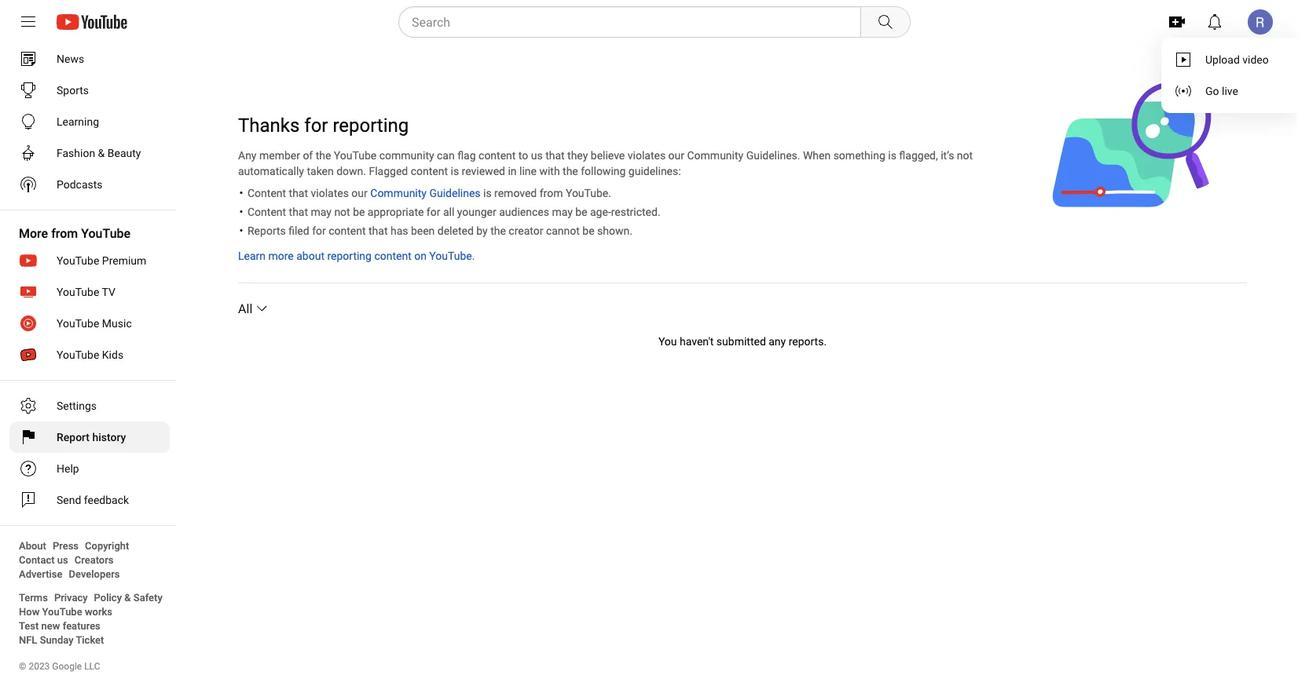 Task type: describe. For each thing, give the bounding box(es) containing it.
on
[[414, 250, 427, 263]]

copyright
[[85, 540, 129, 552]]

removed
[[494, 187, 537, 200]]

about press copyright contact us creators advertise developers
[[19, 540, 129, 580]]

2 may from the left
[[552, 206, 573, 219]]

learn more about reporting content on youtube.
[[238, 250, 475, 263]]

something
[[834, 149, 886, 162]]

of
[[303, 149, 313, 162]]

flag
[[458, 149, 476, 162]]

thanks for reporting
[[238, 114, 409, 137]]

new
[[41, 621, 60, 632]]

taken
[[307, 165, 334, 178]]

youtube. inside learn more about reporting content on youtube. link
[[429, 250, 475, 263]]

is inside content that violates our community guidelines is removed from youtube. content that may not be appropriate for all younger audiences may be age-restricted. reports filed for content that has been deleted by the creator cannot be shown.
[[483, 187, 492, 200]]

youtube left kids
[[57, 349, 99, 362]]

community guidelines link
[[370, 186, 481, 201]]

© 2023 google llc
[[19, 662, 100, 673]]

content inside content that violates our community guidelines is removed from youtube. content that may not be appropriate for all younger audiences may be age-restricted. reports filed for content that has been deleted by the creator cannot be shown.
[[329, 224, 366, 237]]

any
[[769, 335, 786, 348]]

haven't
[[680, 335, 714, 348]]

that inside any member of the youtube community can flag content to us that they believe violates our community guidelines. when something is flagged, it's not automatically taken down. flagged content is reviewed in line with the following guidelines:
[[546, 149, 565, 162]]

test new features link
[[19, 619, 100, 634]]

audiences
[[499, 206, 549, 219]]

flagged,
[[899, 149, 938, 162]]

more
[[268, 250, 294, 263]]

kids
[[102, 349, 123, 362]]

nfl
[[19, 635, 37, 647]]

restricted.
[[611, 206, 661, 219]]

guidelines.
[[746, 149, 801, 162]]

content up reviewed
[[479, 149, 516, 162]]

beauty
[[108, 147, 141, 160]]

avatar image image
[[1248, 9, 1273, 35]]

cannot
[[546, 224, 580, 237]]

be left the 'age-'
[[576, 206, 588, 219]]

video
[[1243, 53, 1269, 66]]

you
[[659, 335, 677, 348]]

upload
[[1206, 53, 1240, 66]]

0 vertical spatial is
[[888, 149, 897, 162]]

violates inside content that violates our community guidelines is removed from youtube. content that may not be appropriate for all younger audiences may be age-restricted. reports filed for content that has been deleted by the creator cannot be shown.
[[311, 187, 349, 200]]

2 vertical spatial for
[[312, 224, 326, 237]]

that left has
[[369, 224, 388, 237]]

youtube left tv
[[57, 286, 99, 299]]

music
[[102, 317, 132, 330]]

llc
[[84, 662, 100, 673]]

terms link
[[19, 591, 48, 605]]

flagged
[[369, 165, 408, 178]]

content that violates our community guidelines is removed from youtube. content that may not be appropriate for all younger audiences may be age-restricted. reports filed for content that has been deleted by the creator cannot be shown.
[[248, 187, 661, 237]]

learning
[[57, 115, 99, 128]]

1 may from the left
[[311, 206, 332, 219]]

shown.
[[597, 224, 633, 237]]

all button
[[238, 299, 272, 318]]

with
[[540, 165, 560, 178]]

not inside content that violates our community guidelines is removed from youtube. content that may not be appropriate for all younger audiences may be age-restricted. reports filed for content that has been deleted by the creator cannot be shown.
[[334, 206, 350, 219]]

that down taken
[[289, 187, 308, 200]]

privacy link
[[54, 591, 88, 605]]

youtube premium
[[57, 254, 146, 267]]

go live
[[1206, 84, 1239, 97]]

press link
[[53, 539, 79, 553]]

youtube inside any member of the youtube community can flag content to us that they believe violates our community guidelines. when something is flagged, it's not automatically taken down. flagged content is reviewed in line with the following guidelines:
[[334, 149, 377, 162]]

following
[[581, 165, 626, 178]]

safety
[[133, 592, 163, 604]]

us inside any member of the youtube community can flag content to us that they believe violates our community guidelines. when something is flagged, it's not automatically taken down. flagged content is reviewed in line with the following guidelines:
[[531, 149, 543, 162]]

about link
[[19, 539, 46, 553]]

tv
[[102, 286, 115, 299]]

community inside any member of the youtube community can flag content to us that they believe violates our community guidelines. when something is flagged, it's not automatically taken down. flagged content is reviewed in line with the following guidelines:
[[687, 149, 744, 162]]

community
[[379, 149, 434, 162]]

they
[[568, 149, 588, 162]]

feedback
[[84, 494, 129, 507]]

advertise
[[19, 569, 63, 580]]

be down the 'age-'
[[583, 224, 595, 237]]

& inside terms privacy policy & safety how youtube works test new features nfl sunday ticket
[[124, 592, 131, 604]]

1 vertical spatial is
[[451, 165, 459, 178]]

youtube tv
[[57, 286, 115, 299]]

fashion
[[57, 147, 95, 160]]

report history
[[57, 431, 126, 444]]

age-
[[590, 206, 611, 219]]

1 vertical spatial for
[[427, 206, 441, 219]]

contact
[[19, 555, 55, 566]]

google
[[52, 662, 82, 673]]

test
[[19, 621, 39, 632]]

content up community guidelines link
[[411, 165, 448, 178]]

filed
[[289, 224, 309, 237]]

1 vertical spatial the
[[563, 165, 578, 178]]

youtube up youtube premium
[[81, 226, 131, 241]]

©
[[19, 662, 26, 673]]

that up filed
[[289, 206, 308, 219]]

youtube down more from youtube
[[57, 254, 99, 267]]

be left appropriate
[[353, 206, 365, 219]]

any
[[238, 149, 257, 162]]

by
[[477, 224, 488, 237]]



Task type: locate. For each thing, give the bounding box(es) containing it.
press
[[53, 540, 79, 552]]

can
[[437, 149, 455, 162]]

youtube
[[334, 149, 377, 162], [81, 226, 131, 241], [57, 254, 99, 267], [57, 286, 99, 299], [57, 317, 99, 330], [57, 349, 99, 362], [42, 606, 82, 618]]

youtube up test new features 'link'
[[42, 606, 82, 618]]

sunday
[[40, 635, 74, 647]]

learn
[[238, 250, 266, 263]]

not inside any member of the youtube community can flag content to us that they believe violates our community guidelines. when something is flagged, it's not automatically taken down. flagged content is reviewed in line with the following guidelines:
[[957, 149, 973, 162]]

sports
[[57, 84, 89, 97]]

1 horizontal spatial &
[[124, 592, 131, 604]]

privacy
[[54, 592, 88, 604]]

not down down.
[[334, 206, 350, 219]]

automatically
[[238, 165, 304, 178]]

0 vertical spatial youtube.
[[566, 187, 612, 200]]

0 horizontal spatial may
[[311, 206, 332, 219]]

is up younger
[[483, 187, 492, 200]]

not right it's
[[957, 149, 973, 162]]

0 horizontal spatial our
[[352, 187, 368, 200]]

when
[[803, 149, 831, 162]]

us down 'press'
[[57, 555, 68, 566]]

the
[[316, 149, 331, 162], [563, 165, 578, 178], [491, 224, 506, 237]]

ticket
[[76, 635, 104, 647]]

2 vertical spatial is
[[483, 187, 492, 200]]

reporting inside learn more about reporting content on youtube. link
[[327, 250, 372, 263]]

2 horizontal spatial the
[[563, 165, 578, 178]]

news link
[[9, 43, 170, 75], [9, 43, 170, 75]]

0 horizontal spatial youtube.
[[429, 250, 475, 263]]

1 horizontal spatial us
[[531, 149, 543, 162]]

community inside content that violates our community guidelines is removed from youtube. content that may not be appropriate for all younger audiences may be age-restricted. reports filed for content that has been deleted by the creator cannot be shown.
[[370, 187, 427, 200]]

guidelines
[[430, 187, 481, 200]]

contact us link
[[19, 553, 68, 568]]

in
[[508, 165, 517, 178]]

to
[[519, 149, 528, 162]]

features
[[63, 621, 100, 632]]

youtube music
[[57, 317, 132, 330]]

send feedback link
[[9, 485, 170, 516], [9, 485, 170, 516]]

for right filed
[[312, 224, 326, 237]]

line
[[520, 165, 537, 178]]

settings link
[[9, 391, 170, 422], [9, 391, 170, 422]]

0 vertical spatial &
[[98, 147, 105, 160]]

0 vertical spatial community
[[687, 149, 744, 162]]

podcasts link
[[9, 169, 170, 200], [9, 169, 170, 200]]

1 horizontal spatial violates
[[628, 149, 666, 162]]

0 horizontal spatial is
[[451, 165, 459, 178]]

down.
[[337, 165, 366, 178]]

youtube music link
[[9, 308, 170, 340], [9, 308, 170, 340]]

1 content from the top
[[248, 187, 286, 200]]

that
[[546, 149, 565, 162], [289, 187, 308, 200], [289, 206, 308, 219], [369, 224, 388, 237]]

1 vertical spatial from
[[51, 226, 78, 241]]

youtube down youtube tv
[[57, 317, 99, 330]]

live
[[1222, 84, 1239, 97]]

is
[[888, 149, 897, 162], [451, 165, 459, 178], [483, 187, 492, 200]]

for
[[304, 114, 328, 137], [427, 206, 441, 219], [312, 224, 326, 237]]

more
[[19, 226, 48, 241]]

0 vertical spatial for
[[304, 114, 328, 137]]

1 horizontal spatial our
[[669, 149, 685, 162]]

Search text field
[[412, 12, 858, 32]]

1 horizontal spatial youtube.
[[566, 187, 612, 200]]

1 vertical spatial content
[[248, 206, 286, 219]]

for left all
[[427, 206, 441, 219]]

violates inside any member of the youtube community can flag content to us that they believe violates our community guidelines. when something is flagged, it's not automatically taken down. flagged content is reviewed in line with the following guidelines:
[[628, 149, 666, 162]]

guidelines:
[[629, 165, 681, 178]]

is down "can"
[[451, 165, 459, 178]]

sports link
[[9, 75, 170, 106], [9, 75, 170, 106]]

reporting
[[333, 114, 409, 137], [327, 250, 372, 263]]

our up guidelines:
[[669, 149, 685, 162]]

community up appropriate
[[370, 187, 427, 200]]

is left flagged,
[[888, 149, 897, 162]]

None search field
[[370, 6, 914, 38]]

be
[[353, 206, 365, 219], [576, 206, 588, 219], [583, 224, 595, 237]]

0 vertical spatial violates
[[628, 149, 666, 162]]

settings
[[57, 400, 97, 413]]

all
[[443, 206, 455, 219]]

how
[[19, 606, 40, 618]]

upload video link
[[1162, 44, 1301, 75], [1162, 44, 1301, 75]]

more from youtube
[[19, 226, 131, 241]]

policy & safety link
[[94, 591, 163, 605]]

that up with
[[546, 149, 565, 162]]

content down automatically on the left
[[248, 187, 286, 200]]

1 horizontal spatial the
[[491, 224, 506, 237]]

0 vertical spatial us
[[531, 149, 543, 162]]

0 vertical spatial from
[[540, 187, 563, 200]]

all
[[238, 301, 253, 316]]

violates up guidelines:
[[628, 149, 666, 162]]

1 horizontal spatial community
[[687, 149, 744, 162]]

1 vertical spatial not
[[334, 206, 350, 219]]

1 vertical spatial violates
[[311, 187, 349, 200]]

us right to
[[531, 149, 543, 162]]

report history link
[[9, 422, 170, 454], [9, 422, 170, 454]]

the right the of
[[316, 149, 331, 162]]

may down taken
[[311, 206, 332, 219]]

submitted
[[717, 335, 766, 348]]

terms
[[19, 592, 48, 604]]

0 horizontal spatial &
[[98, 147, 105, 160]]

podcasts
[[57, 178, 103, 191]]

from right the more
[[51, 226, 78, 241]]

the right the "by"
[[491, 224, 506, 237]]

0 horizontal spatial the
[[316, 149, 331, 162]]

us inside about press copyright contact us creators advertise developers
[[57, 555, 68, 566]]

youtube inside terms privacy policy & safety how youtube works test new features nfl sunday ticket
[[42, 606, 82, 618]]

terms privacy policy & safety how youtube works test new features nfl sunday ticket
[[19, 592, 163, 647]]

developers link
[[69, 568, 120, 582]]

premium
[[102, 254, 146, 267]]

it's
[[941, 149, 955, 162]]

may up cannot
[[552, 206, 573, 219]]

1 vertical spatial community
[[370, 187, 427, 200]]

from down with
[[540, 187, 563, 200]]

deleted
[[438, 224, 474, 237]]

any member of the youtube community can flag content to us that they believe violates our community guidelines. when something is flagged, it's not automatically taken down. flagged content is reviewed in line with the following guidelines:
[[238, 149, 976, 178]]

1 vertical spatial youtube.
[[429, 250, 475, 263]]

from inside content that violates our community guidelines is removed from youtube. content that may not be appropriate for all younger audiences may be age-restricted. reports filed for content that has been deleted by the creator cannot be shown.
[[540, 187, 563, 200]]

1 horizontal spatial may
[[552, 206, 573, 219]]

0 vertical spatial content
[[248, 187, 286, 200]]

1 horizontal spatial not
[[957, 149, 973, 162]]

learning link
[[9, 106, 170, 138], [9, 106, 170, 138]]

0 horizontal spatial violates
[[311, 187, 349, 200]]

help
[[57, 463, 79, 476]]

0 vertical spatial not
[[957, 149, 973, 162]]

youtube. inside content that violates our community guidelines is removed from youtube. content that may not be appropriate for all younger audiences may be age-restricted. reports filed for content that has been deleted by the creator cannot be shown.
[[566, 187, 612, 200]]

content down has
[[374, 250, 412, 263]]

our down down.
[[352, 187, 368, 200]]

violates
[[628, 149, 666, 162], [311, 187, 349, 200]]

creator
[[509, 224, 544, 237]]

1 horizontal spatial from
[[540, 187, 563, 200]]

reporting right about
[[327, 250, 372, 263]]

reports
[[248, 224, 286, 237]]

creators link
[[74, 553, 114, 568]]

1 vertical spatial &
[[124, 592, 131, 604]]

the down they
[[563, 165, 578, 178]]

send feedback
[[57, 494, 129, 507]]

reviewed
[[462, 165, 505, 178]]

violates down taken
[[311, 187, 349, 200]]

0 vertical spatial our
[[669, 149, 685, 162]]

0 vertical spatial reporting
[[333, 114, 409, 137]]

not
[[957, 149, 973, 162], [334, 206, 350, 219]]

developers
[[69, 569, 120, 580]]

content
[[479, 149, 516, 162], [411, 165, 448, 178], [329, 224, 366, 237], [374, 250, 412, 263]]

report
[[57, 431, 90, 444]]

reports.
[[789, 335, 827, 348]]

2 horizontal spatial is
[[888, 149, 897, 162]]

0 vertical spatial the
[[316, 149, 331, 162]]

creators
[[74, 555, 114, 566]]

policy
[[94, 592, 122, 604]]

community left guidelines.
[[687, 149, 744, 162]]

help link
[[9, 454, 170, 485], [9, 454, 170, 485]]

reporting up community
[[333, 114, 409, 137]]

content up reports
[[248, 206, 286, 219]]

about
[[297, 250, 325, 263]]

has
[[391, 224, 408, 237]]

0 horizontal spatial us
[[57, 555, 68, 566]]

youtube.
[[566, 187, 612, 200], [429, 250, 475, 263]]

for up the of
[[304, 114, 328, 137]]

upload video
[[1206, 53, 1269, 66]]

2 content from the top
[[248, 206, 286, 219]]

youtube tv link
[[9, 277, 170, 308], [9, 277, 170, 308]]

1 vertical spatial us
[[57, 555, 68, 566]]

about
[[19, 540, 46, 552]]

& right policy
[[124, 592, 131, 604]]

& left the beauty
[[98, 147, 105, 160]]

0 horizontal spatial not
[[334, 206, 350, 219]]

0 horizontal spatial from
[[51, 226, 78, 241]]

youtube up down.
[[334, 149, 377, 162]]

go
[[1206, 84, 1220, 97]]

1 vertical spatial our
[[352, 187, 368, 200]]

youtube. up the 'age-'
[[566, 187, 612, 200]]

copyright link
[[85, 539, 129, 553]]

1 horizontal spatial is
[[483, 187, 492, 200]]

1 vertical spatial reporting
[[327, 250, 372, 263]]

content up learn more about reporting content on youtube. at left top
[[329, 224, 366, 237]]

0 horizontal spatial community
[[370, 187, 427, 200]]

our inside content that violates our community guidelines is removed from youtube. content that may not be appropriate for all younger audiences may be age-restricted. reports filed for content that has been deleted by the creator cannot be shown.
[[352, 187, 368, 200]]

2 vertical spatial the
[[491, 224, 506, 237]]

thanks
[[238, 114, 300, 137]]

the inside content that violates our community guidelines is removed from youtube. content that may not be appropriate for all younger audiences may be age-restricted. reports filed for content that has been deleted by the creator cannot be shown.
[[491, 224, 506, 237]]

our inside any member of the youtube community can flag content to us that they believe violates our community guidelines. when something is flagged, it's not automatically taken down. flagged content is reviewed in line with the following guidelines:
[[669, 149, 685, 162]]

2023
[[29, 662, 50, 673]]

youtube. down deleted
[[429, 250, 475, 263]]

content
[[248, 187, 286, 200], [248, 206, 286, 219]]



Task type: vqa. For each thing, say whether or not it's contained in the screenshot.
3 videos associated with Alternate Reality
no



